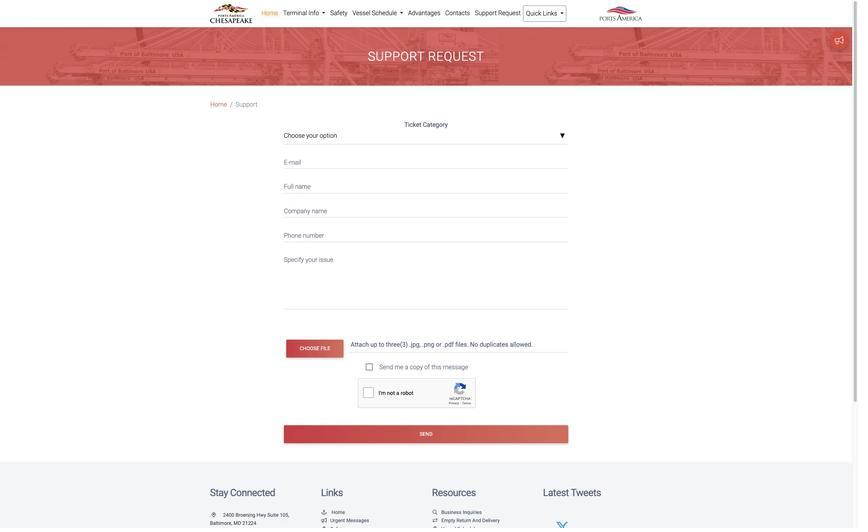 Task type: locate. For each thing, give the bounding box(es) containing it.
name
[[295, 183, 311, 191], [312, 208, 327, 215]]

Full name text field
[[284, 178, 569, 194]]

2 vertical spatial home link
[[321, 510, 345, 516]]

1 vertical spatial name
[[312, 208, 327, 215]]

stay connected
[[210, 488, 275, 499]]

inquiries
[[463, 510, 482, 516]]

2 horizontal spatial home link
[[321, 510, 345, 516]]

full
[[284, 183, 294, 191]]

1 horizontal spatial request
[[499, 9, 521, 17]]

support request
[[475, 9, 521, 17], [368, 49, 485, 64]]

home link for urgent messages link at the left bottom
[[321, 510, 345, 516]]

vessel schedule
[[353, 9, 399, 17]]

your left option
[[306, 132, 318, 140]]

0 vertical spatial home link
[[259, 5, 281, 21]]

1 vertical spatial your
[[306, 256, 318, 264]]

quick
[[526, 10, 542, 17]]

your for choose
[[306, 132, 318, 140]]

0 vertical spatial support request
[[475, 9, 521, 17]]

Specify your issue text field
[[284, 252, 569, 310]]

this
[[432, 364, 442, 371]]

business inquiries link
[[432, 510, 482, 516]]

company name
[[284, 208, 327, 215]]

choose
[[284, 132, 305, 140], [300, 346, 319, 352]]

me
[[395, 364, 404, 371]]

safety
[[330, 9, 348, 17]]

company
[[284, 208, 310, 215]]

mail
[[289, 159, 301, 166]]

21224
[[242, 521, 257, 527]]

0 horizontal spatial name
[[295, 183, 311, 191]]

specify
[[284, 256, 304, 264]]

0 horizontal spatial request
[[428, 49, 485, 64]]

request
[[499, 9, 521, 17], [428, 49, 485, 64]]

1 vertical spatial request
[[428, 49, 485, 64]]

105,
[[280, 513, 289, 519]]

user hard hat image
[[321, 528, 327, 529]]

links right quick
[[543, 10, 557, 17]]

terminal info
[[283, 9, 321, 17]]

0 vertical spatial choose
[[284, 132, 305, 140]]

message
[[443, 364, 468, 371]]

bullhorn image
[[321, 519, 327, 524]]

links
[[543, 10, 557, 17], [321, 488, 343, 499]]

name right company
[[312, 208, 327, 215]]

name right full
[[295, 183, 311, 191]]

phone number
[[284, 232, 324, 240]]

of
[[425, 364, 430, 371]]

urgent messages link
[[321, 518, 369, 524]]

0 vertical spatial your
[[306, 132, 318, 140]]

full name
[[284, 183, 311, 191]]

empty return and delivery link
[[432, 518, 500, 524]]

terminal info link
[[281, 5, 328, 21]]

send
[[380, 364, 393, 371]]

0 vertical spatial request
[[499, 9, 521, 17]]

advantages
[[408, 9, 441, 17]]

home
[[262, 9, 278, 17], [210, 101, 227, 108], [332, 510, 345, 516]]

connected
[[230, 488, 275, 499]]

latest
[[543, 488, 569, 499]]

links up anchor image
[[321, 488, 343, 499]]

choose up mail
[[284, 132, 305, 140]]

2 vertical spatial home
[[332, 510, 345, 516]]

0 vertical spatial name
[[295, 183, 311, 191]]

a
[[405, 364, 408, 371]]

support
[[475, 9, 497, 17], [368, 49, 425, 64], [236, 101, 258, 108]]

1 vertical spatial links
[[321, 488, 343, 499]]

name for full name
[[295, 183, 311, 191]]

1 vertical spatial support
[[368, 49, 425, 64]]

1 vertical spatial home link
[[210, 100, 227, 110]]

1 horizontal spatial links
[[543, 10, 557, 17]]

0 horizontal spatial support
[[236, 101, 258, 108]]

choose left file
[[300, 346, 319, 352]]

terminal
[[283, 9, 307, 17]]

2 horizontal spatial support
[[475, 9, 497, 17]]

baltimore,
[[210, 521, 232, 527]]

hwy
[[257, 513, 266, 519]]

home link
[[259, 5, 281, 21], [210, 100, 227, 110], [321, 510, 345, 516]]

urgent messages
[[330, 518, 369, 524]]

urgent
[[330, 518, 345, 524]]

▼
[[560, 133, 565, 139]]

exchange image
[[432, 519, 438, 524]]

e-
[[284, 159, 289, 166]]

1 horizontal spatial home
[[262, 9, 278, 17]]

phone
[[284, 232, 302, 240]]

return
[[457, 518, 471, 524]]

1 horizontal spatial home link
[[259, 5, 281, 21]]

Attach up to three(3) .jpg, .png or .pdf files. No duplicates allowed. text field
[[350, 338, 570, 353]]

send button
[[284, 426, 569, 444]]

1 vertical spatial support request
[[368, 49, 485, 64]]

1 horizontal spatial name
[[312, 208, 327, 215]]

your left issue
[[306, 256, 318, 264]]

0 vertical spatial links
[[543, 10, 557, 17]]

1 vertical spatial choose
[[300, 346, 319, 352]]

1 vertical spatial home
[[210, 101, 227, 108]]

0 horizontal spatial links
[[321, 488, 343, 499]]

your
[[306, 132, 318, 140], [306, 256, 318, 264]]



Task type: vqa. For each thing, say whether or not it's contained in the screenshot.
Business Inquiries
yes



Task type: describe. For each thing, give the bounding box(es) containing it.
contacts
[[446, 9, 470, 17]]

empty return and delivery
[[442, 518, 500, 524]]

send me a copy of this message
[[380, 364, 468, 371]]

search image
[[432, 511, 438, 516]]

tweets
[[571, 488, 601, 499]]

2400 broening hwy suite 105, baltimore, md 21224 link
[[210, 513, 289, 527]]

md
[[234, 521, 241, 527]]

0 vertical spatial home
[[262, 9, 278, 17]]

quick links
[[526, 10, 559, 17]]

ship image
[[432, 528, 438, 529]]

2 vertical spatial support
[[236, 101, 258, 108]]

map marker alt image
[[212, 514, 222, 519]]

delivery
[[483, 518, 500, 524]]

0 horizontal spatial home
[[210, 101, 227, 108]]

advantages link
[[406, 5, 443, 21]]

choose your option
[[284, 132, 337, 140]]

business
[[442, 510, 462, 516]]

file
[[321, 346, 330, 352]]

safety link
[[328, 5, 350, 21]]

send
[[420, 432, 433, 438]]

issue
[[319, 256, 333, 264]]

e-mail
[[284, 159, 301, 166]]

0 vertical spatial support
[[475, 9, 497, 17]]

option
[[320, 132, 337, 140]]

name for company name
[[312, 208, 327, 215]]

info
[[309, 9, 319, 17]]

Company name text field
[[284, 203, 569, 218]]

Phone number text field
[[284, 227, 569, 242]]

2 horizontal spatial home
[[332, 510, 345, 516]]

0 horizontal spatial home link
[[210, 100, 227, 110]]

choose file
[[300, 346, 330, 352]]

E-mail email field
[[284, 154, 569, 169]]

vessel schedule link
[[350, 5, 406, 21]]

choose for choose file
[[300, 346, 319, 352]]

anchor image
[[321, 511, 327, 516]]

number
[[303, 232, 324, 240]]

ticket
[[405, 121, 422, 129]]

messages
[[346, 518, 369, 524]]

ticket category
[[405, 121, 448, 129]]

copy
[[410, 364, 423, 371]]

latest tweets
[[543, 488, 601, 499]]

2400 broening hwy suite 105, baltimore, md 21224
[[210, 513, 289, 527]]

business inquiries
[[442, 510, 482, 516]]

choose for choose your option
[[284, 132, 305, 140]]

schedule
[[372, 9, 397, 17]]

contacts link
[[443, 5, 473, 21]]

vessel
[[353, 9, 371, 17]]

suite
[[268, 513, 279, 519]]

your for specify
[[306, 256, 318, 264]]

resources
[[432, 488, 476, 499]]

empty
[[442, 518, 456, 524]]

category
[[423, 121, 448, 129]]

home link for terminal info link
[[259, 5, 281, 21]]

stay
[[210, 488, 228, 499]]

quick links link
[[523, 5, 567, 22]]

support request link
[[473, 5, 523, 21]]

specify your issue
[[284, 256, 333, 264]]

1 horizontal spatial support
[[368, 49, 425, 64]]

2400
[[223, 513, 234, 519]]

and
[[473, 518, 481, 524]]

broening
[[236, 513, 255, 519]]



